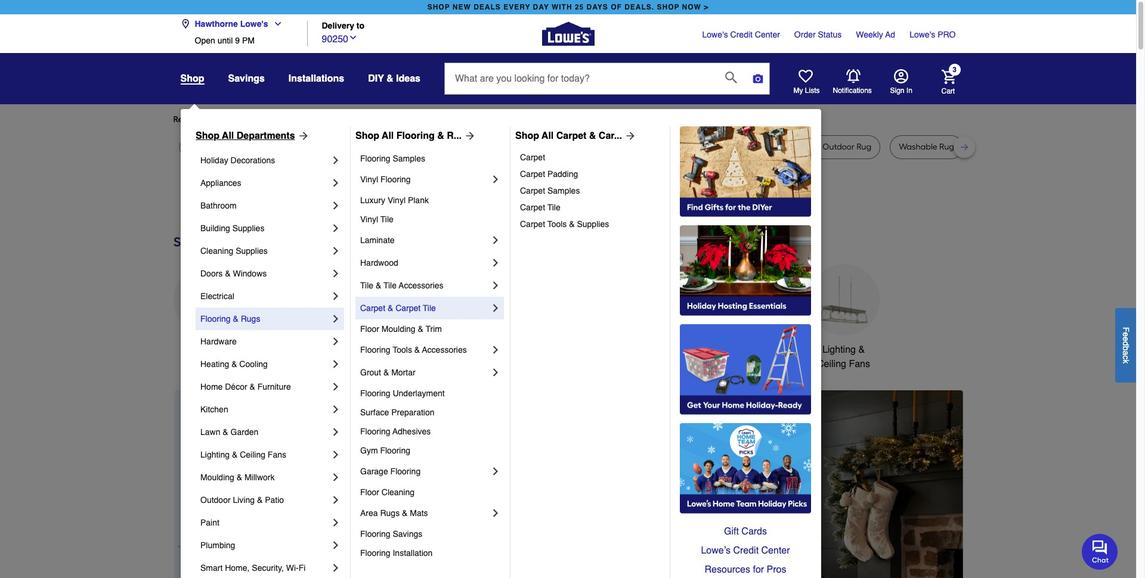 Task type: describe. For each thing, give the bounding box(es) containing it.
fans inside lighting & ceiling fans
[[849, 359, 870, 370]]

lowe's home team holiday picks. image
[[680, 423, 811, 514]]

chevron right image for hardware
[[330, 336, 342, 348]]

carpet for carpet tools & supplies
[[520, 219, 545, 229]]

laminate link
[[360, 229, 490, 252]]

washable area rug
[[693, 142, 768, 152]]

lowe's home improvement lists image
[[798, 69, 813, 83]]

chevron right image for paint
[[330, 517, 342, 529]]

resources for pros link
[[680, 561, 811, 578]]

chevron right image for flooring & rugs
[[330, 313, 342, 325]]

gift cards link
[[680, 522, 811, 541]]

25
[[575, 3, 584, 11]]

lawn & garden
[[200, 428, 258, 437]]

plumbing
[[200, 541, 235, 550]]

chevron right image for vinyl flooring
[[490, 174, 502, 185]]

adhesives
[[392, 427, 431, 437]]

faucets
[[481, 345, 515, 355]]

shop for shop all departments
[[196, 131, 219, 141]]

chevron right image for hardwood
[[490, 257, 502, 269]]

chevron right image for heating & cooling
[[330, 358, 342, 370]]

rug rug
[[246, 142, 277, 152]]

status
[[818, 30, 842, 39]]

bathroom inside bathroom button
[[642, 345, 683, 355]]

lighting & ceiling fans link
[[200, 444, 330, 466]]

for for suggestions
[[375, 115, 386, 125]]

floor for floor moulding & trim
[[360, 324, 379, 334]]

departments
[[237, 131, 295, 141]]

arrow left image
[[395, 495, 407, 507]]

1 vertical spatial ceiling
[[240, 450, 265, 460]]

to
[[357, 21, 364, 31]]

chevron right image for lawn & garden
[[330, 426, 342, 438]]

tile down carpet samples
[[547, 203, 560, 212]]

location image
[[180, 19, 190, 29]]

chevron right image for smart home, security, wi-fi
[[330, 562, 342, 574]]

gym flooring link
[[360, 441, 502, 460]]

carpet for carpet
[[520, 153, 545, 162]]

searches
[[232, 115, 267, 125]]

trim
[[426, 324, 442, 334]]

1 shop from the left
[[427, 3, 450, 11]]

pm
[[242, 36, 255, 45]]

kitchen faucets
[[447, 345, 515, 355]]

décor
[[225, 382, 247, 392]]

floor cleaning
[[360, 488, 415, 497]]

supplies for cleaning supplies
[[236, 246, 268, 256]]

accessories for flooring tools & accessories
[[422, 345, 467, 355]]

lowe's home improvement cart image
[[941, 69, 956, 84]]

floor moulding & trim
[[360, 324, 442, 334]]

washable for washable area rug
[[693, 142, 732, 152]]

padding
[[547, 169, 578, 179]]

0 horizontal spatial moulding
[[200, 473, 234, 482]]

carpet samples
[[520, 186, 580, 196]]

chevron right image for kitchen
[[330, 404, 342, 416]]

roth for area
[[512, 142, 529, 152]]

paint link
[[200, 512, 330, 534]]

smart for smart home, security, wi-fi
[[200, 564, 223, 573]]

deals
[[474, 3, 501, 11]]

8 rug from the left
[[856, 142, 871, 152]]

2 area from the left
[[531, 142, 549, 152]]

chevron right image for outdoor living & patio
[[330, 494, 342, 506]]

christmas
[[369, 345, 412, 355]]

flooring installation link
[[360, 544, 502, 563]]

floor cleaning link
[[360, 483, 502, 502]]

chevron right image for plumbing
[[330, 540, 342, 552]]

shop 25 days of deals by category image
[[173, 232, 963, 252]]

carpet padding link
[[520, 166, 661, 182]]

plumbing link
[[200, 534, 330, 557]]

holiday hosting essentials. image
[[680, 225, 811, 316]]

security,
[[252, 564, 284, 573]]

cleaning supplies link
[[200, 240, 330, 262]]

decorations for holiday
[[231, 156, 275, 165]]

windows
[[233, 269, 267, 279]]

my lists link
[[793, 69, 820, 95]]

outdoor
[[822, 142, 854, 152]]

smart for smart home
[[726, 345, 752, 355]]

suggestions
[[327, 115, 373, 125]]

ad
[[885, 30, 895, 39]]

tile down luxury vinyl plank
[[380, 215, 393, 224]]

all for carpet
[[542, 131, 554, 141]]

1 area from the left
[[305, 142, 323, 152]]

chevron right image for laminate
[[490, 234, 502, 246]]

1 e from the top
[[1121, 332, 1131, 337]]

rug 5x8
[[188, 142, 218, 152]]

shop for shop all flooring & r...
[[355, 131, 379, 141]]

0 vertical spatial moulding
[[382, 324, 415, 334]]

chevron right image for home décor & furniture
[[330, 381, 342, 393]]

1 horizontal spatial rugs
[[380, 509, 400, 518]]

flooring up the grout
[[360, 345, 390, 355]]

samples for flooring samples
[[393, 154, 425, 163]]

gym flooring
[[360, 446, 410, 456]]

2 horizontal spatial arrow right image
[[941, 495, 953, 507]]

supplies for building supplies
[[232, 224, 264, 233]]

0 horizontal spatial lighting
[[200, 450, 230, 460]]

bathroom button
[[626, 264, 698, 357]]

lowe's pro link
[[910, 29, 956, 41]]

area
[[360, 509, 378, 518]]

carpet for carpet padding
[[520, 169, 545, 179]]

holiday
[[200, 156, 228, 165]]

smart home, security, wi-fi
[[200, 564, 306, 573]]

fi
[[299, 564, 306, 573]]

1 horizontal spatial savings
[[393, 530, 422, 539]]

now
[[682, 3, 701, 11]]

flooring installation
[[360, 549, 433, 558]]

chevron right image for electrical
[[330, 290, 342, 302]]

tools for flooring
[[393, 345, 412, 355]]

credit for lowe's
[[733, 546, 759, 556]]

cleaning supplies
[[200, 246, 268, 256]]

& inside lighting & ceiling fans
[[858, 345, 865, 355]]

& inside "link"
[[233, 314, 238, 324]]

weekly
[[856, 30, 883, 39]]

flooring savings
[[360, 530, 422, 539]]

lowe's home improvement notification center image
[[846, 69, 860, 83]]

vinyl for vinyl tile
[[360, 215, 378, 224]]

lowe's for lowe's credit center
[[702, 30, 728, 39]]

vinyl for vinyl flooring
[[360, 175, 378, 184]]

appliances inside 'link'
[[200, 178, 241, 188]]

order status link
[[794, 29, 842, 41]]

order status
[[794, 30, 842, 39]]

3
[[952, 66, 956, 74]]

building
[[200, 224, 230, 233]]

flooring up luxury vinyl plank
[[380, 175, 411, 184]]

new
[[453, 3, 471, 11]]

f e e d b a c k button
[[1115, 308, 1136, 383]]

building supplies link
[[200, 217, 330, 240]]

lists
[[805, 86, 820, 95]]

kitchen for kitchen faucets
[[447, 345, 479, 355]]

smart home, security, wi-fi link
[[200, 557, 330, 578]]

vinyl tile
[[360, 215, 393, 224]]

shop all departments
[[196, 131, 295, 141]]

recommended
[[173, 115, 231, 125]]

floor moulding & trim link
[[360, 320, 502, 339]]

you for recommended searches for you
[[282, 115, 296, 125]]

home décor & furniture
[[200, 382, 291, 392]]

0 vertical spatial savings
[[228, 73, 265, 84]]

flooring down electrical
[[200, 314, 231, 324]]

every
[[503, 3, 530, 11]]

days
[[587, 3, 608, 11]]

flooring samples
[[360, 154, 425, 163]]

5 rug from the left
[[551, 142, 566, 152]]

until
[[217, 36, 233, 45]]

0 vertical spatial cleaning
[[200, 246, 233, 256]]

flooring & rugs
[[200, 314, 260, 324]]

indoor outdoor rug
[[796, 142, 871, 152]]

& inside "link"
[[225, 269, 231, 279]]

shop new deals every day with 25 days of deals. shop now > link
[[425, 0, 711, 14]]

scroll to item #3 image
[[670, 577, 701, 578]]

grout & mortar link
[[360, 361, 490, 384]]

area rugs & mats link
[[360, 502, 490, 525]]

gift cards
[[724, 527, 767, 537]]

chevron right image for doors & windows
[[330, 268, 342, 280]]

doors & windows link
[[200, 262, 330, 285]]

in
[[906, 86, 912, 95]]

notifications
[[833, 86, 872, 95]]

flooring down "area"
[[360, 530, 390, 539]]

credit for lowe's
[[730, 30, 753, 39]]

9 rug from the left
[[939, 142, 954, 152]]

carpet tools & supplies link
[[520, 216, 661, 233]]

1 rug from the left
[[188, 142, 203, 152]]

get your home holiday-ready. image
[[680, 324, 811, 415]]

preparation
[[391, 408, 434, 417]]

heating
[[200, 360, 229, 369]]

lowe's home improvement account image
[[894, 69, 908, 83]]

all for departments
[[222, 131, 234, 141]]

outdoor
[[200, 496, 231, 505]]

home,
[[225, 564, 250, 573]]

ideas
[[396, 73, 420, 84]]

lowe's for lowe's pro
[[910, 30, 935, 39]]

washable rug
[[899, 142, 954, 152]]



Task type: locate. For each thing, give the bounding box(es) containing it.
0 horizontal spatial rugs
[[241, 314, 260, 324]]

surface preparation
[[360, 408, 434, 417]]

installation
[[393, 549, 433, 558]]

find gifts for the diyer. image
[[680, 126, 811, 217]]

lowe's left "pro"
[[910, 30, 935, 39]]

chevron down image inside hawthorne lowe's button
[[268, 19, 282, 29]]

arrow right image inside shop all flooring & r... 'link'
[[462, 130, 476, 142]]

0 vertical spatial kitchen
[[447, 345, 479, 355]]

1 horizontal spatial samples
[[547, 186, 580, 196]]

carpet tools & supplies
[[520, 219, 609, 229]]

arrow right image
[[295, 130, 309, 142], [462, 130, 476, 142], [941, 495, 953, 507]]

shop all flooring & r... link
[[355, 129, 476, 143]]

allen for allen and roth rug
[[593, 142, 612, 152]]

&
[[386, 73, 393, 84], [437, 131, 444, 141], [589, 131, 596, 141], [569, 219, 575, 229], [225, 269, 231, 279], [376, 281, 381, 290], [388, 304, 393, 313], [233, 314, 238, 324], [418, 324, 423, 334], [858, 345, 865, 355], [414, 345, 420, 355], [231, 360, 237, 369], [383, 368, 389, 377], [250, 382, 255, 392], [223, 428, 228, 437], [232, 450, 238, 460], [237, 473, 242, 482], [257, 496, 263, 505], [402, 509, 408, 518]]

2 washable from the left
[[899, 142, 937, 152]]

1 you from the left
[[282, 115, 296, 125]]

ceiling inside 'button'
[[817, 359, 846, 370]]

kitchen link
[[200, 398, 330, 421]]

decorations down christmas
[[365, 359, 416, 370]]

2 horizontal spatial area
[[734, 142, 752, 152]]

credit up resources for pros link
[[733, 546, 759, 556]]

shop up allen and roth area rug
[[515, 131, 539, 141]]

chevron right image for garage flooring
[[490, 466, 502, 478]]

chevron right image for moulding & millwork
[[330, 472, 342, 484]]

90250
[[322, 34, 348, 44]]

appliances inside button
[[186, 345, 232, 355]]

f
[[1121, 327, 1131, 332]]

0 vertical spatial lighting & ceiling fans
[[817, 345, 870, 370]]

savings down pm
[[228, 73, 265, 84]]

chevron right image for area rugs & mats
[[490, 508, 502, 519]]

arrow right image for shop all flooring & r...
[[462, 130, 476, 142]]

1 horizontal spatial moulding
[[382, 324, 415, 334]]

samples down shop all flooring & r... at the left top
[[393, 154, 425, 163]]

2 rug from the left
[[246, 142, 260, 152]]

1 all from the left
[[222, 131, 234, 141]]

floor for floor cleaning
[[360, 488, 379, 497]]

you up shop all flooring & r... at the left top
[[388, 115, 402, 125]]

1 vertical spatial savings
[[393, 530, 422, 539]]

1 horizontal spatial smart
[[726, 345, 752, 355]]

arrow right image
[[622, 130, 636, 142]]

& inside button
[[386, 73, 393, 84]]

7 rug from the left
[[754, 142, 768, 152]]

carpet for carpet tile
[[520, 203, 545, 212]]

moulding up outdoor
[[200, 473, 234, 482]]

vinyl down 'luxury'
[[360, 215, 378, 224]]

1 horizontal spatial tools
[[547, 219, 567, 229]]

1 horizontal spatial all
[[382, 131, 394, 141]]

tools
[[547, 219, 567, 229], [393, 345, 412, 355]]

moulding down the carpet & carpet tile at left
[[382, 324, 415, 334]]

lowe's down >
[[702, 30, 728, 39]]

shop new deals every day with 25 days of deals. shop now >
[[427, 3, 709, 11]]

lighting & ceiling fans
[[817, 345, 870, 370], [200, 450, 286, 460]]

kitchen left 'faucets'
[[447, 345, 479, 355]]

0 horizontal spatial samples
[[393, 154, 425, 163]]

2 and from the left
[[614, 142, 629, 152]]

allen right desk
[[474, 142, 492, 152]]

0 horizontal spatial home
[[200, 382, 223, 392]]

allen down car... on the right top of the page
[[593, 142, 612, 152]]

1 horizontal spatial decorations
[[365, 359, 416, 370]]

1 vertical spatial decorations
[[365, 359, 416, 370]]

0 horizontal spatial kitchen
[[200, 405, 228, 414]]

grout
[[360, 368, 381, 377]]

tools for carpet
[[547, 219, 567, 229]]

2 e from the top
[[1121, 337, 1131, 341]]

rug down cart
[[939, 142, 954, 152]]

0 horizontal spatial fans
[[268, 450, 286, 460]]

shop
[[196, 131, 219, 141], [355, 131, 379, 141], [515, 131, 539, 141]]

1 vertical spatial floor
[[360, 488, 379, 497]]

1 washable from the left
[[693, 142, 732, 152]]

tools down floor moulding & trim
[[393, 345, 412, 355]]

0 vertical spatial accessories
[[399, 281, 443, 290]]

kitchen for kitchen
[[200, 405, 228, 414]]

2 floor from the top
[[360, 488, 379, 497]]

1 horizontal spatial arrow right image
[[462, 130, 476, 142]]

tools up shop 25 days of deals by category image
[[547, 219, 567, 229]]

shop left now
[[657, 3, 679, 11]]

rug right outdoor
[[856, 142, 871, 152]]

appliances link
[[200, 172, 330, 194]]

0 vertical spatial bathroom
[[200, 201, 237, 211]]

0 vertical spatial floor
[[360, 324, 379, 334]]

tile down hardwood
[[360, 281, 373, 290]]

chevron right image for grout & mortar
[[490, 367, 502, 379]]

of
[[611, 3, 622, 11]]

1 vertical spatial fans
[[268, 450, 286, 460]]

0 horizontal spatial allen
[[474, 142, 492, 152]]

camera image
[[752, 73, 764, 85]]

furniture
[[367, 142, 401, 152]]

cards
[[741, 527, 767, 537]]

0 vertical spatial home
[[754, 345, 780, 355]]

0 horizontal spatial smart
[[200, 564, 223, 573]]

tile up the carpet & carpet tile at left
[[383, 281, 397, 290]]

0 vertical spatial center
[[755, 30, 780, 39]]

shop down 'more suggestions for you' link
[[355, 131, 379, 141]]

flooring samples link
[[360, 149, 502, 168]]

floor
[[360, 324, 379, 334], [360, 488, 379, 497]]

surface preparation link
[[360, 403, 502, 422]]

0 vertical spatial chevron down image
[[268, 19, 282, 29]]

moulding
[[382, 324, 415, 334], [200, 473, 234, 482]]

1 allen from the left
[[474, 142, 492, 152]]

shop all departments link
[[196, 129, 309, 143]]

samples for carpet samples
[[547, 186, 580, 196]]

credit up search icon
[[730, 30, 753, 39]]

0 vertical spatial credit
[[730, 30, 753, 39]]

supplies up cleaning supplies
[[232, 224, 264, 233]]

1 vertical spatial bathroom
[[642, 345, 683, 355]]

floor up christmas
[[360, 324, 379, 334]]

0 vertical spatial tools
[[547, 219, 567, 229]]

0 horizontal spatial shop
[[196, 131, 219, 141]]

0 vertical spatial rugs
[[241, 314, 260, 324]]

chevron right image for holiday decorations
[[330, 154, 342, 166]]

bathroom
[[200, 201, 237, 211], [642, 345, 683, 355]]

1 vertical spatial cleaning
[[382, 488, 415, 497]]

installations button
[[289, 68, 344, 89]]

chevron right image for tile & tile accessories
[[490, 280, 502, 292]]

1 horizontal spatial roth
[[631, 142, 649, 152]]

2 horizontal spatial lowe's
[[910, 30, 935, 39]]

chevron right image for bathroom
[[330, 200, 342, 212]]

lowe's credit center
[[702, 30, 780, 39]]

0 horizontal spatial cleaning
[[200, 246, 233, 256]]

flooring down the furniture
[[360, 154, 390, 163]]

0 vertical spatial fans
[[849, 359, 870, 370]]

3 area from the left
[[734, 142, 752, 152]]

home inside button
[[754, 345, 780, 355]]

plank
[[408, 196, 429, 205]]

rug left 5x8
[[188, 142, 203, 152]]

vinyl inside vinyl tile link
[[360, 215, 378, 224]]

decorations down rug rug
[[231, 156, 275, 165]]

ceiling
[[817, 359, 846, 370], [240, 450, 265, 460]]

home décor & furniture link
[[200, 376, 330, 398]]

1 vertical spatial appliances
[[186, 345, 232, 355]]

center for lowe's credit center
[[755, 30, 780, 39]]

christmas decorations
[[365, 345, 416, 370]]

1 vertical spatial credit
[[733, 546, 759, 556]]

0 vertical spatial samples
[[393, 154, 425, 163]]

0 vertical spatial lighting
[[822, 345, 856, 355]]

heating & cooling
[[200, 360, 268, 369]]

appliances down holiday
[[200, 178, 241, 188]]

rug down 'more'
[[325, 142, 340, 152]]

diy & ideas button
[[368, 68, 420, 89]]

flooring underlayment link
[[360, 384, 502, 403]]

rug down the shop all departments
[[246, 142, 260, 152]]

lighting inside lighting & ceiling fans
[[822, 345, 856, 355]]

lowe's home improvement logo image
[[542, 7, 594, 60]]

2 you from the left
[[388, 115, 402, 125]]

chevron right image for carpet & carpet tile
[[490, 302, 502, 314]]

all down recommended searches for you
[[222, 131, 234, 141]]

underlayment
[[393, 389, 445, 398]]

smart home
[[726, 345, 780, 355]]

chevron right image
[[330, 154, 342, 166], [490, 174, 502, 185], [330, 177, 342, 189], [330, 200, 342, 212], [330, 245, 342, 257], [490, 280, 502, 292], [330, 290, 342, 302], [490, 302, 502, 314], [490, 344, 502, 356], [330, 358, 342, 370], [330, 381, 342, 393], [330, 426, 342, 438], [330, 449, 342, 461], [330, 472, 342, 484], [330, 494, 342, 506], [490, 508, 502, 519], [330, 517, 342, 529], [330, 540, 342, 552]]

2 vertical spatial vinyl
[[360, 215, 378, 224]]

0 horizontal spatial for
[[269, 115, 280, 125]]

samples down 'padding'
[[547, 186, 580, 196]]

supplies up windows
[[236, 246, 268, 256]]

0 horizontal spatial shop
[[427, 3, 450, 11]]

1 vertical spatial rugs
[[380, 509, 400, 518]]

shop
[[427, 3, 450, 11], [657, 3, 679, 11]]

e up d
[[1121, 332, 1131, 337]]

cart
[[941, 87, 955, 95]]

chevron right image
[[330, 222, 342, 234], [490, 234, 502, 246], [490, 257, 502, 269], [330, 268, 342, 280], [330, 313, 342, 325], [330, 336, 342, 348], [490, 367, 502, 379], [330, 404, 342, 416], [490, 466, 502, 478], [330, 562, 342, 574]]

arrow right image for shop all departments
[[295, 130, 309, 142]]

2 allen from the left
[[593, 142, 612, 152]]

sign in button
[[890, 69, 912, 95]]

allen for allen and roth area rug
[[474, 142, 492, 152]]

chevron right image for appliances
[[330, 177, 342, 189]]

1 vertical spatial smart
[[200, 564, 223, 573]]

all for flooring
[[382, 131, 394, 141]]

1 vertical spatial vinyl
[[388, 196, 406, 205]]

washable for washable rug
[[899, 142, 937, 152]]

you left 'more'
[[282, 115, 296, 125]]

for left pros
[[753, 565, 764, 575]]

6 rug from the left
[[651, 142, 666, 152]]

1 horizontal spatial ceiling
[[817, 359, 846, 370]]

grout & mortar
[[360, 368, 415, 377]]

rug left indoor
[[754, 142, 768, 152]]

floor up "area"
[[360, 488, 379, 497]]

1 and from the left
[[494, 142, 510, 152]]

chevron down image
[[268, 19, 282, 29], [348, 33, 358, 42]]

1 horizontal spatial and
[[614, 142, 629, 152]]

diy & ideas
[[368, 73, 420, 84]]

50 percent off all artificial christmas trees, holiday lights and more. image
[[385, 391, 963, 578]]

1 vertical spatial samples
[[547, 186, 580, 196]]

vinyl left plank
[[388, 196, 406, 205]]

with
[[552, 3, 572, 11]]

kitchen inside 'button'
[[447, 345, 479, 355]]

1 horizontal spatial kitchen
[[447, 345, 479, 355]]

vinyl flooring link
[[360, 168, 490, 191]]

delivery to
[[322, 21, 364, 31]]

pros
[[767, 565, 786, 575]]

rug right arrow right icon
[[651, 142, 666, 152]]

hardwood link
[[360, 252, 490, 274]]

chat invite button image
[[1082, 534, 1118, 570]]

electrical link
[[200, 285, 330, 308]]

open until 9 pm
[[195, 36, 255, 45]]

flooring up surface
[[360, 389, 390, 398]]

paint
[[200, 518, 219, 528]]

tile up floor moulding & trim link
[[423, 304, 436, 313]]

0 horizontal spatial savings
[[228, 73, 265, 84]]

1 horizontal spatial lighting
[[822, 345, 856, 355]]

lowe's
[[701, 546, 731, 556]]

0 vertical spatial decorations
[[231, 156, 275, 165]]

center up pros
[[761, 546, 790, 556]]

savings up installation
[[393, 530, 422, 539]]

0 horizontal spatial bathroom
[[200, 201, 237, 211]]

0 horizontal spatial and
[[494, 142, 510, 152]]

1 horizontal spatial lighting & ceiling fans
[[817, 345, 870, 370]]

1 floor from the top
[[360, 324, 379, 334]]

smart inside button
[[726, 345, 752, 355]]

diy
[[368, 73, 384, 84]]

flooring savings link
[[360, 525, 502, 544]]

shop for shop all carpet & car...
[[515, 131, 539, 141]]

recommended searches for you heading
[[173, 114, 963, 126]]

2 horizontal spatial shop
[[515, 131, 539, 141]]

0 horizontal spatial chevron down image
[[268, 19, 282, 29]]

day
[[533, 3, 549, 11]]

2 shop from the left
[[355, 131, 379, 141]]

kitchen
[[447, 345, 479, 355], [200, 405, 228, 414]]

tile & tile accessories
[[360, 281, 443, 290]]

1 horizontal spatial shop
[[657, 3, 679, 11]]

chevron right image for flooring tools & accessories
[[490, 344, 502, 356]]

1 roth from the left
[[512, 142, 529, 152]]

vinyl inside luxury vinyl plank link
[[388, 196, 406, 205]]

0 vertical spatial ceiling
[[817, 359, 846, 370]]

for for searches
[[269, 115, 280, 125]]

and for allen and roth rug
[[614, 142, 629, 152]]

for up the furniture
[[375, 115, 386, 125]]

0 horizontal spatial area
[[305, 142, 323, 152]]

lowe's inside button
[[240, 19, 268, 29]]

0 horizontal spatial roth
[[512, 142, 529, 152]]

pro
[[938, 30, 956, 39]]

bathroom inside "bathroom" link
[[200, 201, 237, 211]]

vinyl inside vinyl flooring "link"
[[360, 175, 378, 184]]

you for more suggestions for you
[[388, 115, 402, 125]]

2 horizontal spatial all
[[542, 131, 554, 141]]

0 horizontal spatial arrow right image
[[295, 130, 309, 142]]

0 horizontal spatial washable
[[693, 142, 732, 152]]

my lists
[[793, 86, 820, 95]]

moulding & millwork link
[[200, 466, 330, 489]]

a
[[1121, 351, 1131, 355]]

flooring tools & accessories
[[360, 345, 467, 355]]

cleaning down building
[[200, 246, 233, 256]]

0 horizontal spatial all
[[222, 131, 234, 141]]

flooring down the 'flooring adhesives'
[[380, 446, 410, 456]]

roth up carpet padding link
[[631, 142, 649, 152]]

2 roth from the left
[[631, 142, 649, 152]]

0 horizontal spatial decorations
[[231, 156, 275, 165]]

0 vertical spatial vinyl
[[360, 175, 378, 184]]

1 horizontal spatial home
[[754, 345, 780, 355]]

kitchen up lawn
[[200, 405, 228, 414]]

rugs inside "link"
[[241, 314, 260, 324]]

and for allen and roth area rug
[[494, 142, 510, 152]]

millwork
[[244, 473, 275, 482]]

decorations
[[231, 156, 275, 165], [365, 359, 416, 370]]

1 vertical spatial lighting
[[200, 450, 230, 460]]

flooring down flooring savings
[[360, 549, 390, 558]]

0 vertical spatial smart
[[726, 345, 752, 355]]

shop up 5x8
[[196, 131, 219, 141]]

3 shop from the left
[[515, 131, 539, 141]]

appliances up heating
[[186, 345, 232, 355]]

3 all from the left
[[542, 131, 554, 141]]

rug down departments on the top left
[[262, 142, 277, 152]]

0 horizontal spatial lighting & ceiling fans
[[200, 450, 286, 460]]

rugs down arrow left icon
[[380, 509, 400, 518]]

4 rug from the left
[[325, 142, 340, 152]]

samples inside carpet samples link
[[547, 186, 580, 196]]

doors
[[200, 269, 223, 279]]

1 shop from the left
[[196, 131, 219, 141]]

9
[[235, 36, 240, 45]]

vinyl
[[360, 175, 378, 184], [388, 196, 406, 205], [360, 215, 378, 224]]

laminate
[[360, 236, 395, 245]]

flooring down surface
[[360, 427, 390, 437]]

c
[[1121, 355, 1131, 359]]

1 vertical spatial lighting & ceiling fans
[[200, 450, 286, 460]]

None search field
[[444, 63, 770, 106]]

cleaning up 'area rugs & mats'
[[382, 488, 415, 497]]

1 vertical spatial chevron down image
[[348, 33, 358, 42]]

bathroom link
[[200, 194, 330, 217]]

accessories for tile & tile accessories
[[399, 281, 443, 290]]

1 horizontal spatial shop
[[355, 131, 379, 141]]

0 horizontal spatial lowe's
[[240, 19, 268, 29]]

weekly ad
[[856, 30, 895, 39]]

1 horizontal spatial allen
[[593, 142, 612, 152]]

open
[[195, 36, 215, 45]]

Search Query text field
[[445, 63, 716, 94]]

area rug
[[305, 142, 340, 152]]

for up departments on the top left
[[269, 115, 280, 125]]

shop all carpet & car... link
[[515, 129, 636, 143]]

1 vertical spatial home
[[200, 382, 223, 392]]

2 horizontal spatial for
[[753, 565, 764, 575]]

25 days of deals. don't miss deals every day. same-day delivery on in-stock orders placed by 2 p m. image
[[173, 391, 366, 578]]

lowe's inside "link"
[[910, 30, 935, 39]]

chevron right image for cleaning supplies
[[330, 245, 342, 257]]

carpet & carpet tile link
[[360, 297, 490, 320]]

3 rug from the left
[[262, 142, 277, 152]]

accessories down hardwood link at the left
[[399, 281, 443, 290]]

1 horizontal spatial chevron down image
[[348, 33, 358, 42]]

1 horizontal spatial lowe's
[[702, 30, 728, 39]]

e up b
[[1121, 337, 1131, 341]]

center left order
[[755, 30, 780, 39]]

vinyl flooring
[[360, 175, 411, 184]]

decorations for christmas
[[365, 359, 416, 370]]

vinyl up 'luxury'
[[360, 175, 378, 184]]

roth up carpet padding
[[512, 142, 529, 152]]

2 shop from the left
[[657, 3, 679, 11]]

arrow right image inside shop all departments 'link'
[[295, 130, 309, 142]]

1 vertical spatial moulding
[[200, 473, 234, 482]]

flooring up desk
[[396, 131, 435, 141]]

lowe's wishes you and your family a happy hanukkah. image
[[173, 190, 963, 220]]

car...
[[599, 131, 622, 141]]

carpet for carpet & carpet tile
[[360, 304, 385, 313]]

search image
[[725, 71, 737, 83]]

k
[[1121, 359, 1131, 364]]

all up the furniture
[[382, 131, 394, 141]]

0 horizontal spatial you
[[282, 115, 296, 125]]

1 horizontal spatial for
[[375, 115, 386, 125]]

carpet for carpet samples
[[520, 186, 545, 196]]

1 vertical spatial tools
[[393, 345, 412, 355]]

all down recommended searches for you heading
[[542, 131, 554, 141]]

1 vertical spatial kitchen
[[200, 405, 228, 414]]

carpet padding
[[520, 169, 578, 179]]

1 horizontal spatial washable
[[899, 142, 937, 152]]

rug down shop all carpet & car...
[[551, 142, 566, 152]]

heating & cooling link
[[200, 353, 330, 376]]

lighting & ceiling fans inside 'button'
[[817, 345, 870, 370]]

chevron right image for lighting & ceiling fans
[[330, 449, 342, 461]]

supplies down carpet tile link
[[577, 219, 609, 229]]

center for lowe's credit center
[[761, 546, 790, 556]]

roth for rug
[[631, 142, 649, 152]]

1 horizontal spatial you
[[388, 115, 402, 125]]

decorations inside button
[[365, 359, 416, 370]]

1 horizontal spatial cleaning
[[382, 488, 415, 497]]

lighting
[[822, 345, 856, 355], [200, 450, 230, 460]]

shop left new at top left
[[427, 3, 450, 11]]

1 horizontal spatial bathroom
[[642, 345, 683, 355]]

holiday decorations link
[[200, 149, 330, 172]]

accessories down 'trim'
[[422, 345, 467, 355]]

1 horizontal spatial area
[[531, 142, 549, 152]]

resources for pros
[[705, 565, 786, 575]]

flooring up floor cleaning
[[390, 467, 421, 476]]

samples inside flooring samples 'link'
[[393, 154, 425, 163]]

more
[[305, 115, 325, 125]]

savings button
[[228, 68, 265, 89]]

1 vertical spatial center
[[761, 546, 790, 556]]

allen and roth rug
[[593, 142, 666, 152]]

rugs down electrical link at the left of page
[[241, 314, 260, 324]]

chevron down image inside 90250 button
[[348, 33, 358, 42]]

chevron right image for building supplies
[[330, 222, 342, 234]]

lowe's up pm
[[240, 19, 268, 29]]

2 all from the left
[[382, 131, 394, 141]]

my
[[793, 86, 803, 95]]



Task type: vqa. For each thing, say whether or not it's contained in the screenshot.
laminate moulding & trim link
no



